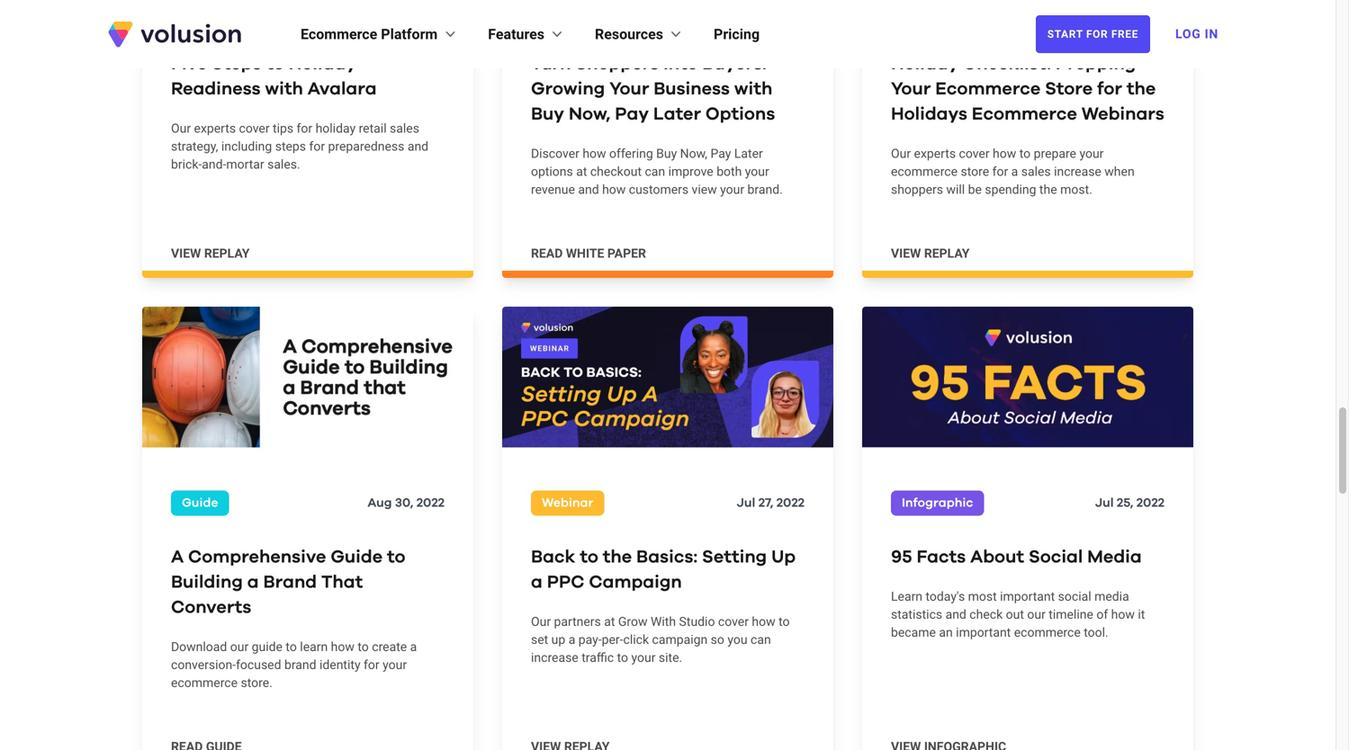 Task type: vqa. For each thing, say whether or not it's contained in the screenshot.
analyzed corresponding to Best
no



Task type: describe. For each thing, give the bounding box(es) containing it.
set
[[531, 633, 548, 648]]

converts
[[171, 599, 251, 617]]

building
[[171, 574, 243, 592]]

store.
[[241, 676, 273, 691]]

store
[[1045, 80, 1093, 98]]

holiday
[[316, 121, 356, 136]]

focused
[[236, 658, 281, 673]]

start
[[1048, 28, 1083, 41]]

download
[[171, 640, 227, 655]]

30,
[[395, 497, 413, 510]]

jul 27, 2022
[[737, 497, 805, 510]]

cover for readiness
[[239, 121, 270, 136]]

how up the checkout
[[583, 146, 606, 161]]

our experts cover how to prepare your ecommerce store for a sales increase when shoppers will be spending the most.
[[891, 146, 1135, 197]]

a comprehensive guide to building a brand that converts image
[[142, 307, 473, 448]]

basics:
[[636, 549, 698, 567]]

view replay for five steps to holiday readiness with avalara
[[171, 246, 250, 261]]

options
[[706, 105, 775, 123]]

increase inside our partners at grow with studio cover how to set up a pay-per-click campaign so you can increase traffic to your site.
[[531, 651, 579, 666]]

brick-
[[171, 157, 202, 172]]

guide inside a comprehensive guide to building a brand that converts
[[331, 549, 383, 567]]

you
[[728, 633, 748, 648]]

mortar
[[226, 157, 264, 172]]

2022 for a comprehensive guide to building a brand that converts
[[417, 497, 445, 510]]

our for five steps to holiday readiness with avalara
[[171, 121, 191, 136]]

start for free link
[[1036, 15, 1150, 53]]

for right tips
[[297, 121, 312, 136]]

webinars
[[1082, 105, 1165, 123]]

for inside the holiday checklist: prepping your ecommerce store for the holidays ecommerce webinars
[[1097, 80, 1122, 98]]

revenue
[[531, 182, 575, 197]]

click
[[623, 633, 649, 648]]

readiness
[[171, 80, 261, 98]]

out
[[1006, 608, 1024, 622]]

can inside discover how offering buy now, pay later options at checkout can improve both your revenue and how customers view your brand.
[[645, 164, 665, 179]]

resources button
[[595, 23, 685, 45]]

features
[[488, 26, 545, 43]]

shoppers
[[891, 182, 943, 197]]

our for holiday checklist: prepping your ecommerce store for the holidays ecommerce webinars
[[891, 146, 911, 161]]

most
[[968, 590, 997, 604]]

up
[[551, 633, 566, 648]]

checklist:
[[963, 55, 1051, 73]]

a inside a comprehensive guide to building a brand that converts
[[247, 574, 259, 592]]

buy inside turn shoppers into buyers: growing your business with buy now, pay later options
[[531, 105, 564, 123]]

and inside learn today's most important social media statistics and check out our timeline of how it became an important ecommerce tool.
[[946, 608, 967, 622]]

holiday inside the holiday checklist: prepping your ecommerce store for the holidays ecommerce webinars
[[891, 55, 959, 73]]

into
[[663, 55, 698, 73]]

up
[[771, 549, 796, 567]]

your inside turn shoppers into buyers: growing your business with buy now, pay later options
[[609, 80, 649, 98]]

pricing
[[714, 26, 760, 43]]

download our guide to learn how to create a conversion-focused brand identity for your ecommerce store.
[[171, 640, 417, 691]]

in
[[1205, 27, 1219, 41]]

later inside discover how offering buy now, pay later options at checkout can improve both your revenue and how customers view your brand.
[[734, 146, 763, 161]]

customers
[[629, 182, 689, 197]]

including
[[221, 139, 272, 154]]

how inside the download our guide to learn how to create a conversion-focused brand identity for your ecommerce store.
[[331, 640, 355, 655]]

create
[[372, 640, 407, 655]]

our experts cover tips for holiday retail sales strategy, including steps for preparedness and brick-and-mortar sales.
[[171, 121, 429, 172]]

jul for setting
[[737, 497, 756, 510]]

discover how offering buy now, pay later options at checkout can improve both your revenue and how customers view your brand.
[[531, 146, 783, 197]]

at inside our partners at grow with studio cover how to set up a pay-per-click campaign so you can increase traffic to your site.
[[604, 615, 615, 630]]

setting
[[702, 549, 767, 567]]

preparedness
[[328, 139, 405, 154]]

for inside the download our guide to learn how to create a conversion-focused brand identity for your ecommerce store.
[[364, 658, 380, 673]]

became
[[891, 626, 936, 640]]

29,
[[1117, 3, 1134, 16]]

view replay button for five steps to holiday readiness with avalara
[[171, 245, 250, 263]]

will
[[946, 182, 965, 197]]

checkout
[[590, 164, 642, 179]]

learn today's most important social media statistics and check out our timeline of how it became an important ecommerce tool.
[[891, 590, 1145, 640]]

2022 for 95 facts about social media
[[1137, 497, 1165, 510]]

log in
[[1176, 27, 1219, 41]]

a
[[171, 549, 184, 567]]

infographic
[[902, 497, 973, 510]]

so
[[711, 633, 724, 648]]

campaign
[[652, 633, 708, 648]]

view replay button for holiday checklist: prepping your ecommerce store for the holidays ecommerce webinars
[[891, 245, 970, 263]]

five steps to holiday readiness with avalara
[[171, 55, 377, 98]]

learn
[[891, 590, 923, 604]]

how inside learn today's most important social media statistics and check out our timeline of how it became an important ecommerce tool.
[[1111, 608, 1135, 622]]

2022 for back to the basics: setting up a ppc campaign
[[777, 497, 805, 510]]

to inside back to the basics: setting up a ppc campaign
[[580, 549, 598, 567]]

learn
[[300, 640, 328, 655]]

buy inside discover how offering buy now, pay later options at checkout can improve both your revenue and how customers view your brand.
[[656, 146, 677, 161]]

and inside our experts cover tips for holiday retail sales strategy, including steps for preparedness and brick-and-mortar sales.
[[408, 139, 429, 154]]

brand
[[263, 574, 317, 592]]

pay-
[[579, 633, 602, 648]]

our inside the download our guide to learn how to create a conversion-focused brand identity for your ecommerce store.
[[230, 640, 249, 655]]

2 vertical spatial ecommerce
[[972, 105, 1077, 123]]

paper
[[607, 246, 646, 261]]

read white paper
[[531, 246, 646, 261]]

strategy,
[[171, 139, 218, 154]]

with inside turn shoppers into buyers: growing your business with buy now, pay later options
[[734, 80, 773, 98]]

cover inside our partners at grow with studio cover how to set up a pay-per-click campaign so you can increase traffic to your site.
[[718, 615, 749, 630]]

pay inside turn shoppers into buyers: growing your business with buy now, pay later options
[[615, 105, 649, 123]]

our for back to the basics: setting up a ppc campaign
[[531, 615, 551, 630]]

how inside our experts cover how to prepare your ecommerce store for a sales increase when shoppers will be spending the most.
[[993, 146, 1016, 161]]

how down the checkout
[[602, 182, 626, 197]]

for
[[1086, 28, 1108, 41]]

to down the up
[[779, 615, 790, 630]]

buyers:
[[702, 55, 767, 73]]

your inside the holiday checklist: prepping your ecommerce store for the holidays ecommerce webinars
[[891, 80, 931, 98]]

brand
[[284, 658, 316, 673]]

later inside turn shoppers into buyers: growing your business with buy now, pay later options
[[653, 105, 701, 123]]

holiday inside 'five steps to holiday readiness with avalara'
[[289, 55, 356, 73]]

today's
[[926, 590, 965, 604]]

experts for holiday checklist: prepping your ecommerce store for the holidays ecommerce webinars
[[914, 146, 956, 161]]

sales inside our experts cover how to prepare your ecommerce store for a sales increase when shoppers will be spending the most.
[[1021, 164, 1051, 179]]

ecommerce inside the download our guide to learn how to create a conversion-focused brand identity for your ecommerce store.
[[171, 676, 238, 691]]

your down both
[[720, 182, 745, 197]]

ppc
[[547, 574, 585, 592]]

a inside our experts cover how to prepare your ecommerce store for a sales increase when shoppers will be spending the most.
[[1011, 164, 1018, 179]]

and-
[[202, 157, 226, 172]]

jul 25, 2022
[[1095, 497, 1165, 510]]

ecommerce inside dropdown button
[[301, 26, 377, 43]]

1 vertical spatial important
[[956, 626, 1011, 640]]

to down per-
[[617, 651, 628, 666]]



Task type: locate. For each thing, give the bounding box(es) containing it.
business
[[654, 80, 730, 98]]

1 vertical spatial experts
[[914, 146, 956, 161]]

the up webinars
[[1127, 80, 1156, 98]]

0 vertical spatial can
[[645, 164, 665, 179]]

2 vertical spatial ecommerce
[[171, 676, 238, 691]]

1 horizontal spatial buy
[[656, 146, 677, 161]]

1 horizontal spatial replay
[[924, 246, 970, 261]]

95 facts about social media
[[891, 549, 1142, 567]]

1 vertical spatial the
[[1040, 182, 1057, 197]]

0 vertical spatial ecommerce
[[301, 26, 377, 43]]

now, inside discover how offering buy now, pay later options at checkout can improve both your revenue and how customers view your brand.
[[680, 146, 708, 161]]

1 your from the left
[[609, 80, 649, 98]]

avalara
[[308, 80, 377, 98]]

1 vertical spatial ecommerce
[[1014, 626, 1081, 640]]

ecommerce down timeline
[[1014, 626, 1081, 640]]

1 vertical spatial our
[[891, 146, 911, 161]]

for down create
[[364, 658, 380, 673]]

to down "30,"
[[387, 549, 406, 567]]

1 vertical spatial now,
[[680, 146, 708, 161]]

1 vertical spatial buy
[[656, 146, 677, 161]]

now, down the growing
[[569, 105, 611, 123]]

0 horizontal spatial our
[[171, 121, 191, 136]]

statistics
[[891, 608, 943, 622]]

1 vertical spatial later
[[734, 146, 763, 161]]

to up ppc
[[580, 549, 598, 567]]

identity
[[320, 658, 361, 673]]

of
[[1097, 608, 1108, 622]]

our right out
[[1027, 608, 1046, 622]]

ecommerce down conversion-
[[171, 676, 238, 691]]

ecommerce up 'shoppers'
[[891, 164, 958, 179]]

and inside discover how offering buy now, pay later options at checkout can improve both your revenue and how customers view your brand.
[[578, 182, 599, 197]]

holiday up holidays
[[891, 55, 959, 73]]

2 your from the left
[[891, 80, 931, 98]]

increase inside our experts cover how to prepare your ecommerce store for a sales increase when shoppers will be spending the most.
[[1054, 164, 1102, 179]]

view replay button down 'shoppers'
[[891, 245, 970, 263]]

0 vertical spatial increase
[[1054, 164, 1102, 179]]

2022 right 25,
[[1137, 497, 1165, 510]]

view replay down 'shoppers'
[[891, 246, 970, 261]]

that
[[321, 574, 363, 592]]

holidays
[[891, 105, 968, 123]]

holiday up 'avalara'
[[289, 55, 356, 73]]

2 jul from the left
[[1095, 497, 1114, 510]]

at inside discover how offering buy now, pay later options at checkout can improve both your revenue and how customers view your brand.
[[576, 164, 587, 179]]

view replay down and-
[[171, 246, 250, 261]]

the inside our experts cover how to prepare your ecommerce store for a sales increase when shoppers will be spending the most.
[[1040, 182, 1057, 197]]

to right steps
[[266, 55, 284, 73]]

social
[[1029, 549, 1083, 567]]

view for five steps to holiday readiness with avalara
[[171, 246, 201, 261]]

0 horizontal spatial and
[[408, 139, 429, 154]]

both
[[717, 164, 742, 179]]

0 horizontal spatial pay
[[615, 105, 649, 123]]

0 horizontal spatial buy
[[531, 105, 564, 123]]

view for holiday checklist: prepping your ecommerce store for the holidays ecommerce webinars
[[891, 246, 921, 261]]

buy down the growing
[[531, 105, 564, 123]]

your down create
[[383, 658, 407, 673]]

0 horizontal spatial jul
[[737, 497, 756, 510]]

traffic
[[582, 651, 614, 666]]

a right up
[[569, 633, 575, 648]]

a up spending
[[1011, 164, 1018, 179]]

2 holiday from the left
[[891, 55, 959, 73]]

2 vertical spatial cover
[[718, 615, 749, 630]]

a right create
[[410, 640, 417, 655]]

brand.
[[748, 182, 783, 197]]

0 horizontal spatial experts
[[194, 121, 236, 136]]

2 vertical spatial our
[[531, 615, 551, 630]]

1 horizontal spatial your
[[891, 80, 931, 98]]

1 vertical spatial pay
[[711, 146, 731, 161]]

prepare
[[1034, 146, 1077, 161]]

a inside back to the basics: setting up a ppc campaign
[[531, 574, 543, 592]]

the inside back to the basics: setting up a ppc campaign
[[603, 549, 632, 567]]

0 vertical spatial experts
[[194, 121, 236, 136]]

and right preparedness
[[408, 139, 429, 154]]

for down holiday
[[309, 139, 325, 154]]

tips
[[273, 121, 294, 136]]

with up options
[[734, 80, 773, 98]]

0 horizontal spatial your
[[609, 80, 649, 98]]

our up strategy,
[[171, 121, 191, 136]]

0 horizontal spatial at
[[576, 164, 587, 179]]

about
[[970, 549, 1024, 567]]

our inside our experts cover how to prepare your ecommerce store for a sales increase when shoppers will be spending the most.
[[891, 146, 911, 161]]

comprehensive
[[188, 549, 326, 567]]

your
[[609, 80, 649, 98], [891, 80, 931, 98]]

0 horizontal spatial cover
[[239, 121, 270, 136]]

our partners at grow with studio cover how to set up a pay-per-click campaign so you can increase traffic to your site.
[[531, 615, 790, 666]]

guide up that
[[331, 549, 383, 567]]

steps
[[275, 139, 306, 154]]

1 horizontal spatial at
[[604, 615, 615, 630]]

0 horizontal spatial our
[[230, 640, 249, 655]]

25,
[[1117, 497, 1134, 510]]

to left "prepare"
[[1020, 146, 1031, 161]]

0 horizontal spatial view replay button
[[171, 245, 250, 263]]

to left create
[[358, 640, 369, 655]]

experts for five steps to holiday readiness with avalara
[[194, 121, 236, 136]]

guide
[[252, 640, 283, 655]]

guide
[[182, 497, 218, 510], [331, 549, 383, 567]]

and
[[408, 139, 429, 154], [578, 182, 599, 197], [946, 608, 967, 622]]

1 vertical spatial at
[[604, 615, 615, 630]]

to up brand
[[286, 640, 297, 655]]

our inside our partners at grow with studio cover how to set up a pay-per-click campaign so you can increase traffic to your site.
[[531, 615, 551, 630]]

with inside 'five steps to holiday readiness with avalara'
[[265, 80, 303, 98]]

how inside our partners at grow with studio cover how to set up a pay-per-click campaign so you can increase traffic to your site.
[[752, 615, 776, 630]]

view replay button down and-
[[171, 245, 250, 263]]

1 view replay button from the left
[[171, 245, 250, 263]]

2022 right 27,
[[777, 497, 805, 510]]

for up spending
[[993, 164, 1008, 179]]

1 horizontal spatial view replay button
[[891, 245, 970, 263]]

0 vertical spatial the
[[1127, 80, 1156, 98]]

view replay for holiday checklist: prepping your ecommerce store for the holidays ecommerce webinars
[[891, 246, 970, 261]]

social
[[1058, 590, 1092, 604]]

increase
[[1054, 164, 1102, 179], [531, 651, 579, 666]]

back to the basics: setting up a ppc campaign image
[[502, 307, 834, 448]]

95 facts about social media image
[[862, 307, 1194, 448]]

2 horizontal spatial and
[[946, 608, 967, 622]]

1 horizontal spatial cover
[[718, 615, 749, 630]]

0 horizontal spatial ecommerce
[[171, 676, 238, 691]]

1 horizontal spatial and
[[578, 182, 599, 197]]

your down shoppers
[[609, 80, 649, 98]]

aug 30, 2022
[[368, 497, 445, 510]]

it
[[1138, 608, 1145, 622]]

cover inside our experts cover tips for holiday retail sales strategy, including steps for preparedness and brick-and-mortar sales.
[[239, 121, 270, 136]]

your down click
[[631, 651, 656, 666]]

view down brick-
[[171, 246, 201, 261]]

0 vertical spatial cover
[[239, 121, 270, 136]]

prepping
[[1056, 55, 1136, 73]]

read white paper button
[[531, 245, 646, 263]]

0 vertical spatial and
[[408, 139, 429, 154]]

1 jul from the left
[[737, 497, 756, 510]]

later down business
[[653, 105, 701, 123]]

2 view replay button from the left
[[891, 245, 970, 263]]

and down the checkout
[[578, 182, 599, 197]]

a inside the download our guide to learn how to create a conversion-focused brand identity for your ecommerce store.
[[410, 640, 417, 655]]

1 horizontal spatial view replay
[[891, 246, 970, 261]]

your up brand.
[[745, 164, 769, 179]]

timeline
[[1049, 608, 1094, 622]]

2 horizontal spatial our
[[891, 146, 911, 161]]

our up 'shoppers'
[[891, 146, 911, 161]]

0 horizontal spatial holiday
[[289, 55, 356, 73]]

1 view replay from the left
[[171, 246, 250, 261]]

95
[[891, 549, 912, 567]]

0 horizontal spatial can
[[645, 164, 665, 179]]

to inside 'five steps to holiday readiness with avalara'
[[266, 55, 284, 73]]

conversion-
[[171, 658, 236, 673]]

0 vertical spatial guide
[[182, 497, 218, 510]]

ecommerce down the checklist:
[[935, 80, 1041, 98]]

cover inside our experts cover how to prepare your ecommerce store for a sales increase when shoppers will be spending the most.
[[959, 146, 990, 161]]

experts inside our experts cover how to prepare your ecommerce store for a sales increase when shoppers will be spending the most.
[[914, 146, 956, 161]]

1 horizontal spatial with
[[734, 80, 773, 98]]

white
[[566, 246, 604, 261]]

experts inside our experts cover tips for holiday retail sales strategy, including steps for preparedness and brick-and-mortar sales.
[[194, 121, 236, 136]]

a left ppc
[[531, 574, 543, 592]]

0 vertical spatial our
[[1027, 608, 1046, 622]]

studio
[[679, 615, 715, 630]]

your right "prepare"
[[1080, 146, 1104, 161]]

log in link
[[1165, 14, 1230, 54]]

2022 right "30,"
[[417, 497, 445, 510]]

sales
[[390, 121, 419, 136], [1021, 164, 1051, 179]]

1 vertical spatial ecommerce
[[935, 80, 1041, 98]]

1 horizontal spatial the
[[1040, 182, 1057, 197]]

five
[[171, 55, 207, 73]]

2022 right the 29,
[[1137, 3, 1165, 16]]

0 horizontal spatial replay
[[204, 246, 250, 261]]

0 horizontal spatial view
[[171, 246, 201, 261]]

0 vertical spatial at
[[576, 164, 587, 179]]

0 vertical spatial now,
[[569, 105, 611, 123]]

ecommerce inside our experts cover how to prepare your ecommerce store for a sales increase when shoppers will be spending the most.
[[891, 164, 958, 179]]

0 vertical spatial pay
[[615, 105, 649, 123]]

our
[[171, 121, 191, 136], [891, 146, 911, 161], [531, 615, 551, 630]]

platform
[[381, 26, 438, 43]]

for inside our experts cover how to prepare your ecommerce store for a sales increase when shoppers will be spending the most.
[[993, 164, 1008, 179]]

shoppers
[[575, 55, 659, 73]]

retail
[[359, 121, 387, 136]]

view replay
[[171, 246, 250, 261], [891, 246, 970, 261]]

1 view from the left
[[171, 246, 201, 261]]

turn shoppers into buyers: growing your business with buy now, pay later options
[[531, 55, 775, 123]]

1 with from the left
[[265, 80, 303, 98]]

the up 'campaign'
[[603, 549, 632, 567]]

1 replay from the left
[[204, 246, 250, 261]]

site.
[[659, 651, 682, 666]]

1 horizontal spatial sales
[[1021, 164, 1051, 179]]

to inside a comprehensive guide to building a brand that converts
[[387, 549, 406, 567]]

ecommerce up 'avalara'
[[301, 26, 377, 43]]

1 horizontal spatial our
[[1027, 608, 1046, 622]]

0 vertical spatial sales
[[390, 121, 419, 136]]

your inside the download our guide to learn how to create a conversion-focused brand identity for your ecommerce store.
[[383, 658, 407, 673]]

sep 29, 2022
[[1090, 3, 1165, 16]]

now, inside turn shoppers into buyers: growing your business with buy now, pay later options
[[569, 105, 611, 123]]

sales right "retail"
[[390, 121, 419, 136]]

spending
[[985, 182, 1036, 197]]

view
[[171, 246, 201, 261], [891, 246, 921, 261]]

your inside our experts cover how to prepare your ecommerce store for a sales increase when shoppers will be spending the most.
[[1080, 146, 1104, 161]]

0 horizontal spatial view replay
[[171, 246, 250, 261]]

1 vertical spatial can
[[751, 633, 771, 648]]

our up set
[[531, 615, 551, 630]]

1 horizontal spatial our
[[531, 615, 551, 630]]

how left it
[[1111, 608, 1135, 622]]

buy
[[531, 105, 564, 123], [656, 146, 677, 161]]

jul left 27,
[[737, 497, 756, 510]]

27,
[[759, 497, 774, 510]]

0 horizontal spatial the
[[603, 549, 632, 567]]

jul for media
[[1095, 497, 1114, 510]]

webinar
[[542, 497, 594, 510]]

the inside the holiday checklist: prepping your ecommerce store for the holidays ecommerce webinars
[[1127, 80, 1156, 98]]

0 horizontal spatial increase
[[531, 651, 579, 666]]

1 horizontal spatial increase
[[1054, 164, 1102, 179]]

2 horizontal spatial the
[[1127, 80, 1156, 98]]

pay up offering
[[615, 105, 649, 123]]

with
[[651, 615, 676, 630]]

campaign
[[589, 574, 682, 592]]

back to the basics: setting up a ppc campaign
[[531, 549, 796, 592]]

0 horizontal spatial sales
[[390, 121, 419, 136]]

1 horizontal spatial now,
[[680, 146, 708, 161]]

pay
[[615, 105, 649, 123], [711, 146, 731, 161]]

1 horizontal spatial can
[[751, 633, 771, 648]]

1 horizontal spatial ecommerce
[[891, 164, 958, 179]]

1 horizontal spatial guide
[[331, 549, 383, 567]]

experts down holidays
[[914, 146, 956, 161]]

cover up store
[[959, 146, 990, 161]]

cover up you
[[718, 615, 749, 630]]

sales down "prepare"
[[1021, 164, 1051, 179]]

0 vertical spatial important
[[1000, 590, 1055, 604]]

sales.
[[267, 157, 300, 172]]

1 horizontal spatial later
[[734, 146, 763, 161]]

for
[[1097, 80, 1122, 98], [297, 121, 312, 136], [309, 139, 325, 154], [993, 164, 1008, 179], [364, 658, 380, 673]]

with up tips
[[265, 80, 303, 98]]

pay inside discover how offering buy now, pay later options at checkout can improve both your revenue and how customers view your brand.
[[711, 146, 731, 161]]

0 horizontal spatial now,
[[569, 105, 611, 123]]

jul left 25,
[[1095, 497, 1114, 510]]

1 horizontal spatial pay
[[711, 146, 731, 161]]

1 horizontal spatial holiday
[[891, 55, 959, 73]]

buy up improve on the top of the page
[[656, 146, 677, 161]]

2 horizontal spatial cover
[[959, 146, 990, 161]]

1 vertical spatial guide
[[331, 549, 383, 567]]

a inside our partners at grow with studio cover how to set up a pay-per-click campaign so you can increase traffic to your site.
[[569, 633, 575, 648]]

1 horizontal spatial view
[[891, 246, 921, 261]]

increase up most.
[[1054, 164, 1102, 179]]

0 vertical spatial ecommerce
[[891, 164, 958, 179]]

1 vertical spatial and
[[578, 182, 599, 197]]

ecommerce platform
[[301, 26, 438, 43]]

the
[[1127, 80, 1156, 98], [1040, 182, 1057, 197], [603, 549, 632, 567]]

1 horizontal spatial experts
[[914, 146, 956, 161]]

cover
[[239, 121, 270, 136], [959, 146, 990, 161], [718, 615, 749, 630]]

guide up a
[[182, 497, 218, 510]]

important up out
[[1000, 590, 1055, 604]]

log
[[1176, 27, 1201, 41]]

2 view replay from the left
[[891, 246, 970, 261]]

0 vertical spatial our
[[171, 121, 191, 136]]

to
[[266, 55, 284, 73], [1020, 146, 1031, 161], [387, 549, 406, 567], [580, 549, 598, 567], [779, 615, 790, 630], [286, 640, 297, 655], [358, 640, 369, 655], [617, 651, 628, 666]]

our inside learn today's most important social media statistics and check out our timeline of how it became an important ecommerce tool.
[[1027, 608, 1046, 622]]

your up holidays
[[891, 80, 931, 98]]

cover up 'including' at the top of the page
[[239, 121, 270, 136]]

an
[[939, 626, 953, 640]]

options
[[531, 164, 573, 179]]

replay for five steps to holiday readiness with avalara
[[204, 246, 250, 261]]

2 vertical spatial and
[[946, 608, 967, 622]]

2 horizontal spatial ecommerce
[[1014, 626, 1081, 640]]

0 horizontal spatial later
[[653, 105, 701, 123]]

1 vertical spatial our
[[230, 640, 249, 655]]

and up an at bottom
[[946, 608, 967, 622]]

offering
[[609, 146, 653, 161]]

now, up improve on the top of the page
[[680, 146, 708, 161]]

how up identity
[[331, 640, 355, 655]]

turn
[[531, 55, 571, 73]]

most.
[[1060, 182, 1093, 197]]

per-
[[602, 633, 623, 648]]

2 replay from the left
[[924, 246, 970, 261]]

sales inside our experts cover tips for holiday retail sales strategy, including steps for preparedness and brick-and-mortar sales.
[[390, 121, 419, 136]]

ecommerce inside learn today's most important social media statistics and check out our timeline of how it became an important ecommerce tool.
[[1014, 626, 1081, 640]]

increase down up
[[531, 651, 579, 666]]

can
[[645, 164, 665, 179], [751, 633, 771, 648]]

1 vertical spatial increase
[[531, 651, 579, 666]]

the left most.
[[1040, 182, 1057, 197]]

how right studio
[[752, 615, 776, 630]]

important down 'check'
[[956, 626, 1011, 640]]

0 horizontal spatial guide
[[182, 497, 218, 510]]

0 horizontal spatial with
[[265, 80, 303, 98]]

0 vertical spatial buy
[[531, 105, 564, 123]]

2 with from the left
[[734, 80, 773, 98]]

view down 'shoppers'
[[891, 246, 921, 261]]

our up the "focused"
[[230, 640, 249, 655]]

1 vertical spatial cover
[[959, 146, 990, 161]]

2 view from the left
[[891, 246, 921, 261]]

2 vertical spatial the
[[603, 549, 632, 567]]

holiday checklist: prepping your ecommerce store for the holidays ecommerce webinars
[[891, 55, 1165, 123]]

store
[[961, 164, 989, 179]]

tool.
[[1084, 626, 1109, 640]]

1 horizontal spatial jul
[[1095, 497, 1114, 510]]

can inside our partners at grow with studio cover how to set up a pay-per-click campaign so you can increase traffic to your site.
[[751, 633, 771, 648]]

0 vertical spatial later
[[653, 105, 701, 123]]

a down comprehensive
[[247, 574, 259, 592]]

start for free
[[1048, 28, 1139, 41]]

sep
[[1090, 3, 1113, 16]]

at right options
[[576, 164, 587, 179]]

pay up both
[[711, 146, 731, 161]]

can right you
[[751, 633, 771, 648]]

important
[[1000, 590, 1055, 604], [956, 626, 1011, 640]]

experts up strategy,
[[194, 121, 236, 136]]

ecommerce up "prepare"
[[972, 105, 1077, 123]]

aug
[[368, 497, 392, 510]]

can up customers
[[645, 164, 665, 179]]

later up both
[[734, 146, 763, 161]]

1 vertical spatial sales
[[1021, 164, 1051, 179]]

growing
[[531, 80, 605, 98]]

cover for ecommerce
[[959, 146, 990, 161]]

for up webinars
[[1097, 80, 1122, 98]]

how up spending
[[993, 146, 1016, 161]]

our inside our experts cover tips for holiday retail sales strategy, including steps for preparedness and brick-and-mortar sales.
[[171, 121, 191, 136]]

partners
[[554, 615, 601, 630]]

to inside our experts cover how to prepare your ecommerce store for a sales increase when shoppers will be spending the most.
[[1020, 146, 1031, 161]]

at
[[576, 164, 587, 179], [604, 615, 615, 630]]

1 holiday from the left
[[289, 55, 356, 73]]

at up per-
[[604, 615, 615, 630]]

your inside our partners at grow with studio cover how to set up a pay-per-click campaign so you can increase traffic to your site.
[[631, 651, 656, 666]]

replay for holiday checklist: prepping your ecommerce store for the holidays ecommerce webinars
[[924, 246, 970, 261]]



